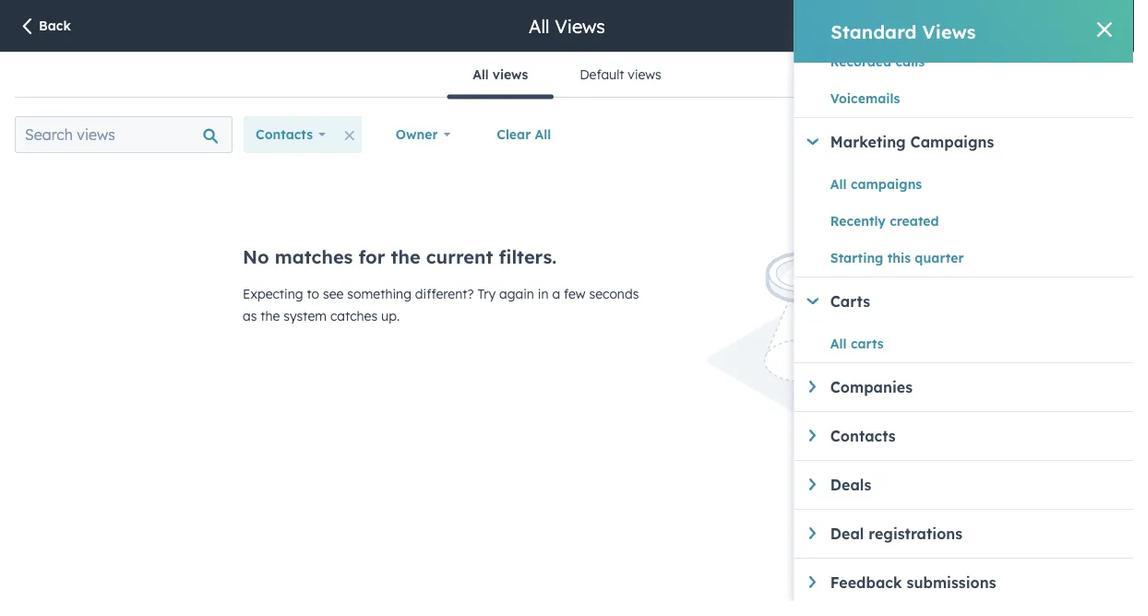 Task type: vqa. For each thing, say whether or not it's contained in the screenshot.
SEARCH HUBSPOT 'search field'
no



Task type: locate. For each thing, give the bounding box(es) containing it.
in
[[538, 286, 549, 302]]

marketing campaigns button
[[806, 133, 1134, 151]]

caret image for feedback submissions
[[809, 577, 815, 589]]

Search views search field
[[15, 116, 233, 153]]

1 horizontal spatial views
[[923, 20, 976, 43]]

navigation containing all views
[[447, 53, 687, 99]]

all views button
[[447, 53, 554, 99]]

carts
[[830, 293, 870, 311]]

views up the default
[[555, 14, 605, 37]]

all for all carts
[[830, 336, 847, 352]]

0 horizontal spatial contacts
[[256, 126, 313, 143]]

1 vertical spatial the
[[261, 308, 280, 324]]

all views
[[529, 14, 605, 37]]

marketing
[[830, 133, 906, 151]]

1 horizontal spatial contacts
[[830, 427, 896, 446]]

caret image inside feedback submissions dropdown button
[[809, 577, 815, 589]]

caret image inside deals "dropdown button"
[[809, 479, 815, 491]]

page section element
[[0, 0, 1134, 52]]

caret image for marketing campaigns
[[806, 139, 818, 145]]

recorded
[[830, 54, 891, 70]]

all
[[529, 14, 550, 37], [473, 66, 489, 83], [535, 126, 551, 143], [830, 176, 847, 192], [830, 336, 847, 352]]

up.
[[381, 308, 400, 324]]

owner
[[396, 126, 438, 143]]

views
[[493, 66, 528, 83], [628, 66, 662, 83]]

voicemails
[[830, 90, 900, 107]]

no
[[243, 246, 269, 269]]

navigation
[[447, 53, 687, 99]]

see
[[323, 286, 344, 302]]

seconds
[[589, 286, 639, 302]]

views right the default
[[628, 66, 662, 83]]

calls
[[895, 54, 925, 70]]

default views
[[580, 66, 662, 83]]

feedback
[[830, 574, 902, 593]]

recently
[[830, 213, 886, 229]]

all campaigns
[[830, 176, 922, 192]]

all left carts
[[830, 336, 847, 352]]

caret image inside deal registrations dropdown button
[[809, 528, 815, 540]]

views for standard views
[[923, 20, 976, 43]]

marketing campaigns
[[830, 133, 994, 151]]

expecting
[[243, 286, 303, 302]]

the right as
[[261, 308, 280, 324]]

system
[[284, 308, 327, 324]]

recently created
[[830, 213, 939, 229]]

0 horizontal spatial views
[[555, 14, 605, 37]]

2 views from the left
[[628, 66, 662, 83]]

deal registrations
[[830, 525, 962, 544]]

companies
[[830, 378, 913, 397]]

1 horizontal spatial the
[[391, 246, 421, 269]]

all inside page section element
[[529, 14, 550, 37]]

caret image for contacts
[[809, 430, 815, 442]]

try
[[478, 286, 496, 302]]

back link
[[18, 17, 71, 37]]

again
[[499, 286, 534, 302]]

for
[[359, 246, 385, 269]]

all up all views button
[[529, 14, 550, 37]]

a
[[552, 286, 560, 302]]

0 horizontal spatial views
[[493, 66, 528, 83]]

caret image inside contacts dropdown button
[[809, 430, 815, 442]]

all for all views
[[473, 66, 489, 83]]

views up the clear
[[493, 66, 528, 83]]

companies button
[[809, 378, 1134, 397]]

all up clear all button on the left
[[473, 66, 489, 83]]

0 vertical spatial the
[[391, 246, 421, 269]]

all right the clear
[[535, 126, 551, 143]]

caret image inside companies dropdown button
[[809, 381, 815, 393]]

deals button
[[809, 476, 1134, 495]]

views inside page section element
[[555, 14, 605, 37]]

created
[[890, 213, 939, 229]]

few
[[564, 286, 586, 302]]

all for all views
[[529, 14, 550, 37]]

1 horizontal spatial views
[[628, 66, 662, 83]]

expecting to see something different? try again in a few seconds as the system catches up.
[[243, 286, 639, 324]]

views
[[555, 14, 605, 37], [923, 20, 976, 43]]

0 vertical spatial contacts
[[256, 126, 313, 143]]

views up recorded calls link
[[923, 20, 976, 43]]

all inside navigation
[[473, 66, 489, 83]]

contacts button
[[809, 427, 1134, 446]]

views for all views
[[555, 14, 605, 37]]

voicemails link
[[830, 88, 1010, 110]]

this
[[887, 250, 911, 266]]

to
[[307, 286, 319, 302]]

0 horizontal spatial the
[[261, 308, 280, 324]]

caret image
[[806, 139, 818, 145], [809, 381, 815, 393], [809, 430, 815, 442], [809, 479, 815, 491], [809, 528, 815, 540], [809, 577, 815, 589]]

starting this quarter link
[[830, 247, 1010, 270]]

contacts
[[256, 126, 313, 143], [830, 427, 896, 446]]

1 views from the left
[[493, 66, 528, 83]]

the
[[391, 246, 421, 269], [261, 308, 280, 324]]

clear all button
[[485, 116, 563, 153]]

standard
[[831, 20, 917, 43]]

caret image inside marketing campaigns dropdown button
[[806, 139, 818, 145]]

all up "recently"
[[830, 176, 847, 192]]

the right for
[[391, 246, 421, 269]]

all for all campaigns
[[830, 176, 847, 192]]



Task type: describe. For each thing, give the bounding box(es) containing it.
carts button
[[806, 293, 1134, 311]]

deal
[[830, 525, 864, 544]]

1 vertical spatial contacts
[[830, 427, 896, 446]]

filters.
[[499, 246, 557, 269]]

starting
[[830, 250, 883, 266]]

all views
[[473, 66, 528, 83]]

all carts link
[[830, 333, 1010, 355]]

something
[[347, 286, 412, 302]]

catches
[[330, 308, 378, 324]]

caret image
[[806, 298, 818, 305]]

submissions
[[907, 574, 996, 593]]

the inside expecting to see something different? try again in a few seconds as the system catches up.
[[261, 308, 280, 324]]

views for default views
[[628, 66, 662, 83]]

all carts
[[830, 336, 884, 352]]

owner button
[[384, 116, 463, 153]]

quarter
[[915, 250, 964, 266]]

campaigns
[[851, 176, 922, 192]]

matches
[[275, 246, 353, 269]]

caret image for deal registrations
[[809, 528, 815, 540]]

clear
[[497, 126, 531, 143]]

standard views
[[831, 20, 976, 43]]

caret image for deals
[[809, 479, 815, 491]]

no matches for the current filters.
[[243, 246, 557, 269]]

default views button
[[554, 53, 687, 97]]

feedback submissions button
[[809, 574, 1134, 593]]

campaigns
[[910, 133, 994, 151]]

caret image for companies
[[809, 381, 815, 393]]

all campaigns link
[[830, 174, 1010, 196]]

as
[[243, 308, 257, 324]]

recorded calls
[[830, 54, 925, 70]]

back
[[39, 18, 71, 34]]

contacts inside popup button
[[256, 126, 313, 143]]

default
[[580, 66, 624, 83]]

deal registrations button
[[809, 525, 1134, 544]]

views for all views
[[493, 66, 528, 83]]

registrations
[[868, 525, 962, 544]]

recorded calls link
[[830, 51, 1010, 73]]

contacts button
[[244, 116, 338, 153]]

deals
[[830, 476, 871, 495]]

clear all
[[497, 126, 551, 143]]

current
[[426, 246, 493, 269]]

feedback submissions
[[830, 574, 996, 593]]

carts
[[851, 336, 884, 352]]

recently created link
[[830, 210, 1010, 233]]

different?
[[415, 286, 474, 302]]

starting this quarter
[[830, 250, 964, 266]]

close image
[[1098, 22, 1112, 37]]



